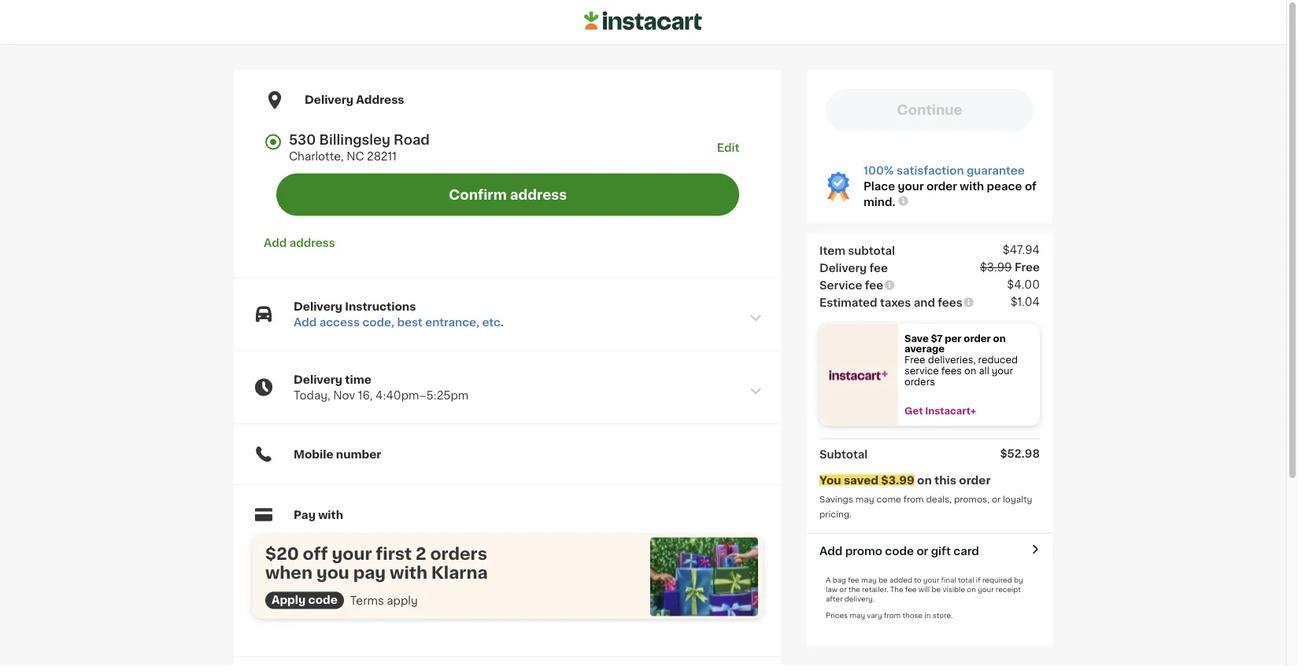 Task type: locate. For each thing, give the bounding box(es) containing it.
0 horizontal spatial $3.99
[[881, 475, 915, 486]]

nc
[[346, 151, 364, 162]]

best
[[397, 317, 423, 328]]

1 vertical spatial may
[[861, 577, 877, 584]]

1 vertical spatial or
[[917, 546, 928, 557]]

delivery up the today,
[[294, 374, 342, 385]]

delivery time today, nov 16, 4:40pm–5:25pm
[[294, 374, 469, 401]]

home image
[[584, 9, 702, 33]]

or down bag in the bottom of the page
[[839, 586, 847, 594]]

this
[[934, 475, 956, 486]]

delivery up access
[[294, 301, 342, 312]]

2 vertical spatial may
[[850, 612, 865, 620]]

1 vertical spatial free
[[904, 356, 925, 365]]

1 horizontal spatial from
[[903, 496, 924, 504]]

$20
[[265, 546, 299, 563]]

delivery time image
[[749, 385, 763, 399]]

your inside save $7 per order on average free deliveries, reduced service fees on all your orders
[[992, 367, 1013, 376]]

be right will
[[932, 586, 941, 594]]

from down the you saved $3.99 on this order
[[903, 496, 924, 504]]

delivery
[[305, 94, 353, 105], [819, 263, 867, 274], [294, 301, 342, 312], [294, 374, 342, 385]]

1 horizontal spatial with
[[390, 565, 427, 582]]

subtotal
[[848, 245, 895, 256]]

from right vary
[[884, 612, 901, 620]]

0 horizontal spatial with
[[318, 510, 343, 521]]

from for those
[[884, 612, 901, 620]]

$4.00
[[1007, 279, 1040, 290]]

law
[[826, 586, 838, 594]]

prices
[[826, 612, 848, 620]]

estimated taxes and fees
[[819, 297, 962, 308]]

2 horizontal spatial add
[[819, 546, 842, 557]]

or left the gift
[[917, 546, 928, 557]]

code down you
[[308, 595, 338, 606]]

your
[[898, 181, 924, 192], [992, 367, 1013, 376], [332, 546, 372, 563], [923, 577, 939, 584], [978, 586, 994, 594]]

0 vertical spatial free
[[1015, 262, 1040, 273]]

promos,
[[954, 496, 990, 504]]

1 vertical spatial address
[[289, 237, 335, 248]]

service
[[904, 367, 939, 376]]

edit button
[[705, 122, 752, 174]]

1 horizontal spatial free
[[1015, 262, 1040, 273]]

1 vertical spatial from
[[884, 612, 901, 620]]

free up $4.00
[[1015, 262, 1040, 273]]

2 vertical spatial add
[[819, 546, 842, 557]]

or inside add promo code or gift card button
[[917, 546, 928, 557]]

edit
[[717, 142, 739, 153]]

address
[[356, 94, 404, 105]]

1 horizontal spatial or
[[917, 546, 928, 557]]

fees inside save $7 per order on average free deliveries, reduced service fees on all your orders
[[941, 367, 962, 376]]

0 horizontal spatial orders
[[430, 546, 487, 563]]

the
[[890, 586, 903, 594]]

1 vertical spatial orders
[[430, 546, 487, 563]]

gift
[[931, 546, 951, 557]]

1 vertical spatial code
[[308, 595, 338, 606]]

come
[[876, 496, 901, 504]]

delivery for delivery instructions add access code, best entrance, etc.
[[294, 301, 342, 312]]

pay
[[353, 565, 386, 582]]

0 vertical spatial be
[[878, 577, 888, 584]]

2 horizontal spatial with
[[960, 181, 984, 192]]

delivery up billingsley
[[305, 94, 353, 105]]

0 horizontal spatial be
[[878, 577, 888, 584]]

fee down to
[[905, 586, 917, 594]]

free up service
[[904, 356, 925, 365]]

0 horizontal spatial from
[[884, 612, 901, 620]]

more info about 100% satisfaction guarantee image
[[897, 195, 909, 208]]

your inside $20 off your first 2 orders when you pay with klarna
[[332, 546, 372, 563]]

prices may vary from those in store.
[[826, 612, 953, 620]]

0 vertical spatial $3.99
[[980, 262, 1012, 273]]

1 vertical spatial $3.99
[[881, 475, 915, 486]]

or
[[992, 496, 1001, 504], [917, 546, 928, 557], [839, 586, 847, 594]]

address inside add address button
[[289, 237, 335, 248]]

per
[[945, 334, 962, 343]]

required
[[982, 577, 1012, 584]]

$7
[[931, 334, 943, 343]]

may for vary
[[850, 612, 865, 620]]

apply
[[387, 596, 418, 607]]

2 vertical spatial with
[[390, 565, 427, 582]]

0 vertical spatial from
[[903, 496, 924, 504]]

add for add promo code or gift card
[[819, 546, 842, 557]]

save $7 per order on average free deliveries, reduced service fees on all your orders
[[904, 334, 1020, 387]]

1 vertical spatial add
[[294, 317, 317, 328]]

road
[[394, 133, 430, 146]]

those
[[902, 612, 923, 620]]

1 vertical spatial be
[[932, 586, 941, 594]]

order right per
[[964, 334, 991, 343]]

0 horizontal spatial or
[[839, 586, 847, 594]]

add promo code or gift card button
[[819, 544, 979, 559]]

1 horizontal spatial code
[[885, 546, 914, 557]]

with down guarantee
[[960, 181, 984, 192]]

place your order with peace of mind.
[[864, 181, 1037, 208]]

add inside the delivery instructions add access code, best entrance, etc.
[[294, 317, 317, 328]]

0 vertical spatial order
[[926, 181, 957, 192]]

after
[[826, 596, 843, 603]]

may inside a bag fee may be added to your final total if required by law or the retailer. the fee will be visible on your receipt after delivery.
[[861, 577, 877, 584]]

fee down subtotal
[[869, 263, 888, 274]]

your down reduced
[[992, 367, 1013, 376]]

order up promos,
[[959, 475, 991, 486]]

code up added
[[885, 546, 914, 557]]

pay with
[[294, 510, 343, 521]]

in
[[925, 612, 931, 620]]

0 vertical spatial add
[[264, 237, 287, 248]]

$3.99 free
[[980, 262, 1040, 273]]

free
[[1015, 262, 1040, 273], [904, 356, 925, 365]]

final
[[941, 577, 956, 584]]

your up more info about 100% satisfaction guarantee image
[[898, 181, 924, 192]]

first
[[376, 546, 412, 563]]

your up pay
[[332, 546, 372, 563]]

0 vertical spatial code
[[885, 546, 914, 557]]

1 horizontal spatial add
[[294, 317, 317, 328]]

1 horizontal spatial $3.99
[[980, 262, 1012, 273]]

2 vertical spatial or
[[839, 586, 847, 594]]

1 vertical spatial order
[[964, 334, 991, 343]]

total
[[958, 577, 974, 584]]

fees
[[938, 297, 962, 308], [941, 367, 962, 376]]

orders up klarna
[[430, 546, 487, 563]]

delivery inside the delivery instructions add access code, best entrance, etc.
[[294, 301, 342, 312]]

0 horizontal spatial add
[[264, 237, 287, 248]]

with down 2
[[390, 565, 427, 582]]

peace
[[987, 181, 1022, 192]]

by
[[1014, 577, 1023, 584]]

0 vertical spatial address
[[510, 188, 567, 202]]

with right pay
[[318, 510, 343, 521]]

0 vertical spatial with
[[960, 181, 984, 192]]

fees right and
[[938, 297, 962, 308]]

access
[[319, 317, 360, 328]]

delivery inside 'delivery time today, nov 16, 4:40pm–5:25pm'
[[294, 374, 342, 385]]

$3.99 down $47.94
[[980, 262, 1012, 273]]

or left 'loyalty'
[[992, 496, 1001, 504]]

may inside savings may come from deals, promos, or loyalty pricing.
[[855, 496, 874, 504]]

0 horizontal spatial address
[[289, 237, 335, 248]]

instacart+
[[925, 407, 976, 416]]

1 horizontal spatial address
[[510, 188, 567, 202]]

subtotal
[[819, 449, 868, 460]]

orders
[[904, 377, 935, 387], [430, 546, 487, 563]]

card
[[953, 546, 979, 557]]

orders down service
[[904, 377, 935, 387]]

on down "total"
[[967, 586, 976, 594]]

$3.99 up come
[[881, 475, 915, 486]]

may down saved
[[855, 496, 874, 504]]

order down 100% satisfaction guarantee
[[926, 181, 957, 192]]

100% satisfaction guarantee
[[864, 165, 1025, 176]]

1 horizontal spatial be
[[932, 586, 941, 594]]

add
[[264, 237, 287, 248], [294, 317, 317, 328], [819, 546, 842, 557]]

0 vertical spatial or
[[992, 496, 1001, 504]]

0 vertical spatial may
[[855, 496, 874, 504]]

nov
[[333, 390, 355, 401]]

0 horizontal spatial free
[[904, 356, 925, 365]]

address inside confirm address button
[[510, 188, 567, 202]]

you
[[819, 475, 841, 486]]

fees down deliveries, in the bottom right of the page
[[941, 367, 962, 376]]

may down delivery.
[[850, 612, 865, 620]]

estimated
[[819, 297, 877, 308]]

taxes
[[880, 297, 911, 308]]

from inside savings may come from deals, promos, or loyalty pricing.
[[903, 496, 924, 504]]

may for come
[[855, 496, 874, 504]]

promo
[[845, 546, 882, 557]]

1 vertical spatial fees
[[941, 367, 962, 376]]

delivery up "service"
[[819, 263, 867, 274]]

be up retailer. at the bottom of page
[[878, 577, 888, 584]]

code
[[885, 546, 914, 557], [308, 595, 338, 606]]

1 vertical spatial with
[[318, 510, 343, 521]]

0 vertical spatial orders
[[904, 377, 935, 387]]

orders inside $20 off your first 2 orders when you pay with klarna
[[430, 546, 487, 563]]

1 horizontal spatial orders
[[904, 377, 935, 387]]

on left all
[[964, 367, 976, 376]]

get instacart+ button
[[898, 406, 1040, 417]]

may up retailer. at the bottom of page
[[861, 577, 877, 584]]

2 horizontal spatial or
[[992, 496, 1001, 504]]

billingsley
[[319, 133, 390, 146]]

or inside savings may come from deals, promos, or loyalty pricing.
[[992, 496, 1001, 504]]

on
[[993, 334, 1006, 343], [964, 367, 976, 376], [917, 475, 932, 486], [967, 586, 976, 594]]

with
[[960, 181, 984, 192], [318, 510, 343, 521], [390, 565, 427, 582]]



Task type: vqa. For each thing, say whether or not it's contained in the screenshot.
to
yes



Task type: describe. For each thing, give the bounding box(es) containing it.
mobile
[[294, 449, 333, 460]]

apply
[[272, 595, 306, 606]]

add address button
[[264, 226, 335, 251]]

code,
[[362, 317, 394, 328]]

of
[[1025, 181, 1037, 192]]

save
[[904, 334, 929, 343]]

with inside place your order with peace of mind.
[[960, 181, 984, 192]]

$1.04
[[1010, 296, 1040, 307]]

add promo code or gift card
[[819, 546, 979, 557]]

pay
[[294, 510, 316, 521]]

visible
[[943, 586, 965, 594]]

get
[[904, 407, 923, 416]]

delivery instructions image
[[749, 311, 763, 326]]

all
[[979, 367, 989, 376]]

terms apply
[[350, 596, 418, 607]]

$47.94
[[1003, 244, 1040, 255]]

average
[[904, 345, 945, 354]]

add for add address
[[264, 237, 287, 248]]

100%
[[864, 165, 894, 176]]

receipt
[[996, 586, 1021, 594]]

number
[[336, 449, 381, 460]]

or inside a bag fee may be added to your final total if required by law or the retailer. the fee will be visible on your receipt after delivery.
[[839, 586, 847, 594]]

$52.98
[[1000, 448, 1040, 459]]

with inside $20 off your first 2 orders when you pay with klarna
[[390, 565, 427, 582]]

today,
[[294, 390, 330, 401]]

fee up estimated taxes and fees
[[865, 280, 883, 291]]

delivery for delivery time today, nov 16, 4:40pm–5:25pm
[[294, 374, 342, 385]]

savings may come from deals, promos, or loyalty pricing.
[[819, 496, 1035, 519]]

on inside a bag fee may be added to your final total if required by law or the retailer. the fee will be visible on your receipt after delivery.
[[967, 586, 976, 594]]

charlotte,
[[289, 151, 344, 162]]

confirm
[[449, 188, 507, 202]]

530
[[289, 133, 316, 146]]

address for confirm address
[[510, 188, 567, 202]]

add address
[[264, 237, 335, 248]]

delivery for delivery fee
[[819, 263, 867, 274]]

instructions
[[345, 301, 416, 312]]

delivery for delivery address
[[305, 94, 353, 105]]

2 vertical spatial order
[[959, 475, 991, 486]]

0 horizontal spatial code
[[308, 595, 338, 606]]

from for deals,
[[903, 496, 924, 504]]

will
[[918, 586, 930, 594]]

you saved $3.99 on this order
[[819, 475, 991, 486]]

entrance,
[[425, 317, 479, 328]]

service
[[819, 280, 862, 291]]

mind.
[[864, 197, 895, 208]]

on up reduced
[[993, 334, 1006, 343]]

get instacart+
[[904, 407, 976, 416]]

saved
[[844, 475, 878, 486]]

place
[[864, 181, 895, 192]]

guarantee
[[967, 165, 1025, 176]]

off
[[303, 546, 328, 563]]

order inside place your order with peace of mind.
[[926, 181, 957, 192]]

530 billingsley road charlotte, nc 28211
[[289, 133, 430, 162]]

item subtotal
[[819, 245, 895, 256]]

a
[[826, 577, 831, 584]]

service fee
[[819, 280, 883, 291]]

0 vertical spatial fees
[[938, 297, 962, 308]]

reduced
[[978, 356, 1018, 365]]

to
[[914, 577, 921, 584]]

retailer.
[[862, 586, 888, 594]]

code inside button
[[885, 546, 914, 557]]

savings
[[819, 496, 853, 504]]

deals,
[[926, 496, 952, 504]]

when
[[265, 565, 313, 582]]

etc.
[[482, 317, 504, 328]]

28211
[[367, 151, 397, 162]]

pricing.
[[819, 510, 852, 519]]

address for add address
[[289, 237, 335, 248]]

a bag fee may be added to your final total if required by law or the retailer. the fee will be visible on your receipt after delivery.
[[826, 577, 1023, 603]]

free inside save $7 per order on average free deliveries, reduced service fees on all your orders
[[904, 356, 925, 365]]

added
[[889, 577, 912, 584]]

order inside save $7 per order on average free deliveries, reduced service fees on all your orders
[[964, 334, 991, 343]]

and
[[914, 297, 935, 308]]

orders inside save $7 per order on average free deliveries, reduced service fees on all your orders
[[904, 377, 935, 387]]

16,
[[358, 390, 373, 401]]

on left this
[[917, 475, 932, 486]]

loyalty
[[1003, 496, 1032, 504]]

4:40pm–5:25pm
[[375, 390, 469, 401]]

apply code
[[272, 595, 338, 606]]

the
[[848, 586, 860, 594]]

item
[[819, 245, 845, 256]]

deliveries,
[[928, 356, 976, 365]]

mobile number
[[294, 449, 381, 460]]

confirm address
[[449, 188, 567, 202]]

vary
[[867, 612, 882, 620]]

your inside place your order with peace of mind.
[[898, 181, 924, 192]]

terms
[[350, 596, 384, 607]]

klarna
[[431, 565, 488, 582]]

your down if on the bottom
[[978, 586, 994, 594]]

delivery.
[[844, 596, 875, 603]]

fee up the
[[848, 577, 859, 584]]

store.
[[933, 612, 953, 620]]

satisfaction
[[897, 165, 964, 176]]

confirm address button
[[276, 174, 739, 216]]

your up will
[[923, 577, 939, 584]]

you
[[316, 565, 349, 582]]

delivery address
[[305, 94, 404, 105]]



